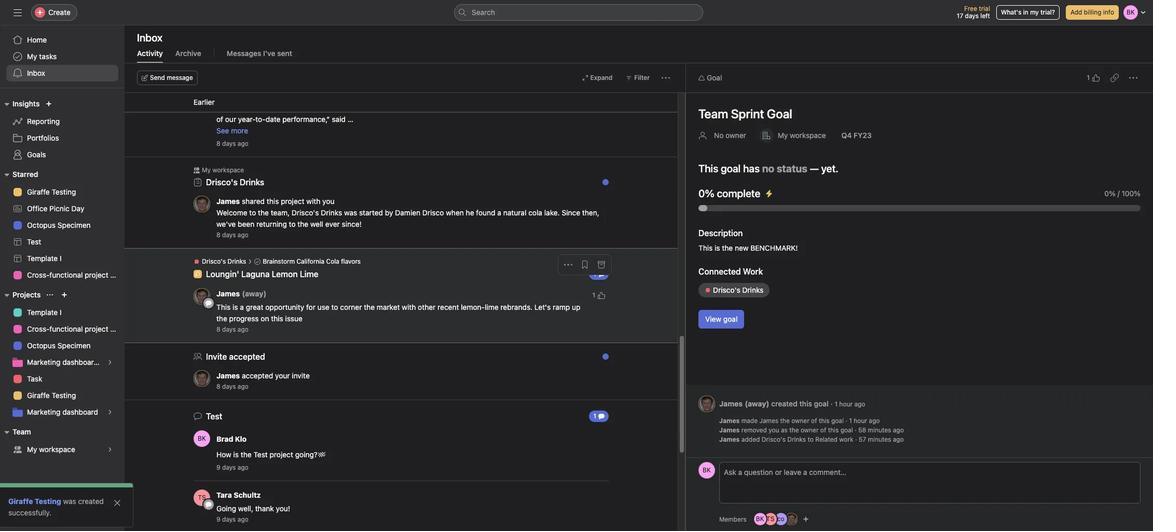 Task type: describe. For each thing, give the bounding box(es) containing it.
sprint
[[731, 106, 765, 121]]

been
[[238, 220, 255, 228]]

this goal has no status — yet.
[[699, 163, 839, 174]]

my workspace for my workspace dropdown button
[[778, 131, 826, 140]]

octopus specimen for picnic
[[27, 221, 91, 229]]

to inside james (away) this is a great opportunity for use to corner the market with other recent lemon-lime rebrands. let's ramp up the progress on this issue 8 days ago
[[332, 303, 338, 312]]

the down klo
[[241, 450, 252, 459]]

2 vertical spatial giraffe testing link
[[8, 497, 61, 506]]

copy goal link image
[[1111, 74, 1119, 82]]

by
[[385, 208, 393, 217]]

lemon-
[[461, 303, 485, 312]]

marketing for marketing dashboard
[[27, 408, 60, 416]]

invite button
[[10, 508, 55, 527]]

octopus specimen for functional
[[27, 341, 91, 350]]

trial
[[979, 5, 991, 12]]

days inside the "free trial 17 days left"
[[965, 12, 979, 20]]

james up removed
[[760, 417, 779, 425]]

template i inside starred element
[[27, 254, 62, 263]]

specimen for functional
[[58, 341, 91, 350]]

drinks up loungin'
[[228, 258, 246, 265]]

· left 58
[[855, 426, 857, 434]]

workspace for my workspace dropdown button
[[790, 131, 826, 140]]

removed
[[742, 426, 767, 434]]

activity
[[137, 49, 163, 58]]

hour inside james made james the owner of this goal · 1 hour ago james removed you as the owner of this goal · 58 minutes ago james added drisco's drinks to related work · 57 minutes ago
[[854, 417, 868, 425]]

template inside the projects element
[[27, 308, 58, 317]]

found
[[476, 208, 496, 217]]

team,
[[271, 208, 290, 217]]

ts inside button
[[198, 494, 206, 502]]

an
[[296, 103, 304, 112]]

days down how at the left bottom of the page
[[222, 464, 236, 471]]

schultz
[[234, 491, 261, 499]]

my workspace for my workspace link
[[27, 445, 75, 454]]

bk for members
[[703, 466, 711, 474]]

8 inside james accepted your invite 8 days ago
[[216, 383, 220, 390]]

recent
[[438, 303, 459, 312]]

template i inside the projects element
[[27, 308, 62, 317]]

hide sidebar image
[[13, 8, 22, 17]]

drisco's up loungin'
[[202, 258, 226, 265]]

no
[[763, 163, 775, 174]]

invite
[[292, 371, 310, 380]]

1 inside james made james the owner of this goal · 1 hour ago james removed you as the owner of this goal · 58 minutes ago james added drisco's drinks to related work · 57 minutes ago
[[850, 417, 852, 425]]

i inside the projects element
[[60, 308, 62, 317]]

benchmark!
[[751, 243, 798, 252]]

—
[[810, 163, 819, 174]]

the
[[216, 92, 229, 101]]

bk button for how is the test project going?
[[194, 430, 210, 447]]

giraffe testing inside starred element
[[27, 187, 76, 196]]

ja for (away)
[[704, 400, 711, 408]]

2023
[[383, 92, 400, 101]]

the up guidance
[[555, 92, 566, 101]]

days inside james accepted your invite 8 days ago
[[222, 383, 236, 390]]

0 horizontal spatial drisco's drinks
[[202, 258, 246, 265]]

1 inside james (away) created this goal · 1 hour ago
[[835, 400, 838, 408]]

issue
[[285, 314, 303, 323]]

ago inside james accepted your invite 8 days ago
[[238, 383, 249, 390]]

see
[[216, 126, 229, 135]]

team for team
[[12, 427, 31, 436]]

"we
[[247, 103, 261, 112]]

raising
[[401, 103, 424, 112]]

0 horizontal spatial 1 button
[[589, 288, 609, 303]]

my for my workspace link
[[27, 445, 37, 454]]

how is the test project going?
[[216, 450, 318, 459]]

ja for accepted
[[199, 374, 205, 382]]

8 inside james (away) this is a great opportunity for use to corner the market with other recent lemon-lime rebrands. let's ramp up the progress on this issue 8 days ago
[[216, 326, 220, 333]]

is inside james (away) this is a great opportunity for use to corner the market with other recent lemon-lime rebrands. let's ramp up the progress on this issue 8 days ago
[[233, 303, 238, 312]]

ja button for shared
[[194, 196, 210, 212]]

more actions image
[[564, 261, 573, 269]]

team sprint goal dialog
[[686, 63, 1154, 531]]

· up james made james the owner of this goal · 1 hour ago james removed you as the owner of this goal · 58 minutes ago james added drisco's drinks to related work · 57 minutes ago on the bottom of the page
[[831, 399, 833, 408]]

2 vertical spatial test
[[254, 450, 268, 459]]

filter
[[635, 74, 650, 82]]

i inside starred element
[[60, 254, 62, 263]]

marketing dashboard
[[27, 408, 98, 416]]

my workspace button
[[755, 126, 831, 145]]

1 template i link from the top
[[6, 250, 118, 267]]

james link up made
[[720, 399, 743, 408]]

drinks down connected work
[[743, 286, 764, 294]]

as
[[781, 426, 788, 434]]

james left removed
[[720, 426, 740, 434]]

this inside "james shared this project with you welcome to the team, drisco's drinks was started by damien drisco when he found a natural cola lake. since then, we've been returning to the well ever since! 8 days ago"
[[267, 197, 279, 206]]

archive notification image
[[598, 412, 606, 421]]

marketing for marketing dashboards
[[27, 358, 60, 367]]

octopus for office
[[27, 221, 56, 229]]

brainstorm california cola flavors
[[263, 258, 361, 265]]

see details, marketing dashboards image
[[107, 359, 113, 366]]

ago inside james (away) created this goal · 1 hour ago
[[855, 400, 866, 408]]

drinks up delivered
[[262, 92, 285, 101]]

see more
[[216, 126, 248, 135]]

drisco's up "year."
[[231, 92, 260, 101]]

1 vertical spatial owner
[[792, 417, 810, 425]]

was inside was created successfully.
[[63, 497, 76, 506]]

the right the corner
[[364, 303, 375, 312]]

more actions image inside team sprint goal dialog
[[1130, 74, 1138, 82]]

plan inside starred element
[[110, 270, 125, 279]]

california
[[297, 258, 325, 265]]

to-
[[256, 115, 266, 124]]

project inside starred element
[[85, 270, 108, 279]]

expand
[[591, 74, 613, 82]]

1 vertical spatial workspace
[[213, 166, 244, 174]]

line
[[535, 103, 547, 112]]

are
[[389, 103, 399, 112]]

1 vertical spatial my workspace
[[202, 166, 244, 174]]

well,
[[238, 504, 253, 513]]

search
[[472, 8, 495, 17]]

expand button
[[578, 71, 617, 85]]

drinks inside "james shared this project with you welcome to the team, drisco's drinks was started by damien drisco when he found a natural cola lake. since then, we've been returning to the well ever since! 8 days ago"
[[321, 208, 342, 217]]

office picnic day link
[[6, 200, 118, 217]]

giraffe inside the projects element
[[27, 391, 50, 400]]

the down "the"
[[216, 103, 227, 112]]

reporting link
[[6, 113, 118, 130]]

team for team sprint goal
[[699, 106, 729, 121]]

new project or portfolio image
[[61, 292, 68, 298]]

is for this
[[715, 243, 720, 252]]

james up made
[[720, 399, 743, 408]]

archive notifications image
[[598, 261, 606, 269]]

a inside james (away) this is a great opportunity for use to corner the market with other recent lemon-lime rebrands. let's ramp up the progress on this issue 8 days ago
[[240, 303, 244, 312]]

team sprint goal link
[[699, 106, 793, 121]]

james left made
[[720, 417, 740, 425]]

welcome
[[216, 208, 247, 217]]

ago inside james (away) this is a great opportunity for use to corner the market with other recent lemon-lime rebrands. let's ramp up the progress on this issue 8 days ago
[[238, 326, 249, 333]]

messages i've sent
[[227, 49, 292, 58]]

to down 'shared'
[[249, 208, 256, 217]]

reporting
[[27, 117, 60, 126]]

year-
[[238, 115, 256, 124]]

testing inside starred element
[[52, 187, 76, 196]]

send message
[[150, 74, 193, 82]]

my tasks
[[27, 52, 57, 61]]

search list box
[[454, 4, 703, 21]]

project up see details, marketing dashboards icon
[[85, 324, 108, 333]]

0% / 100%
[[1105, 189, 1141, 198]]

search button
[[454, 4, 703, 21]]

messages
[[227, 49, 261, 58]]

ja button for accepted
[[194, 370, 210, 387]]

functional for second cross-functional project plan link from the bottom of the page
[[50, 270, 83, 279]]

light
[[589, 103, 604, 112]]

damien
[[395, 208, 421, 217]]

drisco's drinks inside team sprint goal dialog
[[713, 286, 764, 294]]

invite
[[29, 513, 48, 522]]

giraffe testing link inside starred element
[[6, 184, 118, 200]]

create
[[48, 8, 71, 17]]

accepted
[[242, 371, 273, 380]]

full-
[[439, 103, 452, 112]]

workspace for my workspace link
[[39, 445, 75, 454]]

the left progress
[[216, 314, 227, 323]]

…
[[348, 115, 354, 124]]

archive notification image
[[598, 355, 606, 363]]

is for how
[[233, 450, 239, 459]]

2 horizontal spatial bk
[[756, 515, 765, 523]]

the up as
[[781, 417, 790, 425]]

· up work
[[846, 417, 848, 425]]

year.
[[229, 103, 245, 112]]

cross-functional project plan inside starred element
[[27, 270, 125, 279]]

view
[[706, 315, 722, 323]]

overall
[[306, 103, 328, 112]]

was inside "james shared this project with you welcome to the team, drisco's drinks was started by damien drisco when he found a natural cola lake. since then, we've been returning to the well ever since! 8 days ago"
[[344, 208, 357, 217]]

insights
[[12, 99, 40, 108]]

projects button
[[0, 289, 41, 301]]

tasks
[[39, 52, 57, 61]]

marketing dashboards link
[[6, 354, 118, 371]]

james (away) created this goal · 1 hour ago
[[720, 399, 866, 408]]

my up drisco's drinks
[[202, 166, 211, 174]]

insights button
[[0, 98, 40, 110]]

2 vertical spatial giraffe testing
[[8, 497, 61, 506]]

cross- inside the projects element
[[27, 324, 50, 333]]

to down the team,
[[289, 220, 296, 228]]

inbox inside global element
[[27, 69, 45, 77]]

this for this goal has no status — yet.
[[699, 163, 719, 174]]

58
[[859, 426, 867, 434]]

momentum
[[498, 92, 536, 101]]

global element
[[0, 25, 125, 88]]

the up returning
[[258, 208, 269, 217]]

james link for added
[[720, 436, 740, 443]]

archive
[[175, 49, 201, 58]]

performance,"
[[283, 115, 330, 124]]

with inside james (away) this is a great opportunity for use to corner the market with other recent lemon-lime rebrands. let's ramp up the progress on this issue 8 days ago
[[402, 303, 416, 312]]

octopus specimen link for picnic
[[6, 217, 118, 234]]

drisco
[[423, 208, 444, 217]]

sent
[[277, 49, 292, 58]]

a inside "james shared this project with you welcome to the team, drisco's drinks was started by damien drisco when he found a natural cola lake. since then, we've been returning to the well ever since! 8 days ago"
[[498, 208, 501, 217]]

1 more actions image from the left
[[662, 74, 670, 82]]

co
[[778, 515, 785, 523]]

home
[[27, 35, 47, 44]]

view goal
[[706, 315, 738, 323]]

my for my workspace dropdown button
[[778, 131, 788, 140]]

0 vertical spatial quarter
[[356, 92, 381, 101]]

2 vertical spatial giraffe
[[8, 497, 33, 506]]

brainstorm
[[263, 258, 295, 265]]

functional for 2nd cross-functional project plan link from the top
[[50, 324, 83, 333]]

added
[[742, 436, 760, 443]]



Task type: locate. For each thing, give the bounding box(es) containing it.
i down test link
[[60, 254, 62, 263]]

1 horizontal spatial was
[[344, 208, 357, 217]]

a up progress
[[240, 303, 244, 312]]

days down "we've"
[[222, 231, 236, 239]]

james down invite accepted in the left bottom of the page
[[216, 371, 240, 380]]

my workspace up status
[[778, 131, 826, 140]]

quarter right the third
[[356, 92, 381, 101]]

0 horizontal spatial our
[[225, 115, 236, 124]]

1 vertical spatial 9
[[216, 516, 220, 523]]

template down test link
[[27, 254, 58, 263]]

1 template from the top
[[27, 254, 58, 263]]

specimen inside starred element
[[58, 221, 91, 229]]

1 horizontal spatial you
[[769, 426, 780, 434]]

1 specimen from the top
[[58, 221, 91, 229]]

filter button
[[622, 71, 655, 85]]

days inside "james shared this project with you welcome to the team, drisco's drinks was started by damien drisco when he found a natural cola lake. since then, we've been returning to the well ever since! 8 days ago"
[[222, 231, 236, 239]]

0 vertical spatial octopus
[[27, 221, 56, 229]]

created inside team sprint goal dialog
[[772, 399, 798, 408]]

0 horizontal spatial inbox
[[27, 69, 45, 77]]

our left full-
[[425, 103, 437, 112]]

1 octopus specimen from the top
[[27, 221, 91, 229]]

giraffe up successfully.
[[8, 497, 33, 506]]

ja button for (away)
[[699, 396, 715, 412]]

1 horizontal spatial a
[[498, 208, 501, 217]]

the right as
[[790, 426, 799, 434]]

james left added
[[720, 436, 740, 443]]

our
[[425, 103, 437, 112], [225, 115, 236, 124]]

james link for removed you as the owner of this goal
[[720, 426, 740, 434]]

2 octopus from the top
[[27, 341, 56, 350]]

0 horizontal spatial team
[[12, 427, 31, 436]]

owner right no
[[726, 131, 746, 140]]

2 marketing from the top
[[27, 408, 60, 416]]

1 vertical spatial quarter
[[348, 103, 372, 112]]

0 horizontal spatial more actions image
[[662, 74, 670, 82]]

and right topline
[[493, 103, 506, 112]]

you inside "james shared this project with you welcome to the team, drisco's drinks was started by damien drisco when he found a natural cola lake. since then, we've been returning to the well ever since! 8 days ago"
[[323, 197, 335, 206]]

with up the well
[[307, 197, 321, 206]]

0 horizontal spatial workspace
[[39, 445, 75, 454]]

hour up work
[[840, 400, 853, 408]]

hour up 58
[[854, 417, 868, 425]]

0 horizontal spatial a
[[240, 303, 244, 312]]

what's
[[1001, 8, 1022, 16]]

testing inside the projects element
[[52, 391, 76, 400]]

created up as
[[772, 399, 798, 408]]

james link left made
[[720, 417, 740, 425]]

james inside james accepted your invite 8 days ago
[[216, 371, 240, 380]]

james
[[216, 197, 240, 206], [216, 289, 240, 298], [216, 371, 240, 380], [720, 399, 743, 408], [720, 417, 740, 425], [760, 417, 779, 425], [720, 426, 740, 434], [720, 436, 740, 443]]

inbox
[[137, 32, 163, 44], [27, 69, 45, 77]]

today reported third quarter 2023 results, reflecting continued momentum from the first half of the year. "we delivered an overall solid quarter and are raising our full-year topline and bottom-line guidance in light of our year-to-date performance," said …
[[216, 92, 606, 124]]

2 specimen from the top
[[58, 341, 91, 350]]

giraffe inside starred element
[[27, 187, 50, 196]]

1 vertical spatial this
[[699, 243, 713, 252]]

cross- inside starred element
[[27, 270, 50, 279]]

rebrands.
[[501, 303, 533, 312]]

1 horizontal spatial created
[[772, 399, 798, 408]]

2 cross-functional project plan link from the top
[[6, 321, 125, 337]]

1 octopus specimen link from the top
[[6, 217, 118, 234]]

9 down 'going'
[[216, 516, 220, 523]]

ja for shared
[[199, 200, 205, 208]]

team
[[699, 106, 729, 121], [12, 427, 31, 436]]

1 vertical spatial 1 button
[[589, 288, 609, 303]]

leftcount image
[[599, 271, 605, 277]]

drisco's
[[231, 92, 260, 101], [292, 208, 319, 217], [202, 258, 226, 265], [713, 286, 741, 294], [762, 436, 786, 443]]

1 plan from the top
[[110, 270, 125, 279]]

james link for made
[[720, 417, 740, 425]]

1 horizontal spatial (away)
[[745, 399, 770, 408]]

ts left tara
[[198, 494, 206, 502]]

1 horizontal spatial more actions image
[[1130, 74, 1138, 82]]

0 vertical spatial octopus specimen link
[[6, 217, 118, 234]]

1 vertical spatial giraffe testing
[[27, 391, 76, 400]]

james link for accepted your invite
[[216, 371, 240, 380]]

james inside "james shared this project with you welcome to the team, drisco's drinks was started by damien drisco when he found a natural cola lake. since then, we've been returning to the well ever since! 8 days ago"
[[216, 197, 240, 206]]

show options, current sort, top image
[[47, 292, 53, 298]]

hour inside james (away) created this goal · 1 hour ago
[[840, 400, 853, 408]]

1 vertical spatial our
[[225, 115, 236, 124]]

you up ever
[[323, 197, 335, 206]]

8 down invite accepted in the left bottom of the page
[[216, 383, 220, 390]]

you left as
[[769, 426, 780, 434]]

the left new
[[722, 243, 733, 252]]

1 functional from the top
[[50, 270, 83, 279]]

template i link up 'new project or portfolio' image
[[6, 250, 118, 267]]

/
[[1118, 189, 1120, 198]]

created
[[772, 399, 798, 408], [78, 497, 104, 506]]

hour
[[840, 400, 853, 408], [854, 417, 868, 425]]

9
[[216, 464, 220, 471], [216, 516, 220, 523]]

our up see more button
[[225, 115, 236, 124]]

testing up office picnic day link at left top
[[52, 187, 76, 196]]

2 template i from the top
[[27, 308, 62, 317]]

returning
[[256, 220, 287, 228]]

octopus inside starred element
[[27, 221, 56, 229]]

portfolios link
[[6, 130, 118, 146]]

testing down the task link
[[52, 391, 76, 400]]

1 vertical spatial ts
[[767, 515, 775, 523]]

team button
[[0, 426, 31, 438]]

project inside "james shared this project with you welcome to the team, drisco's drinks was started by damien drisco when he found a natural cola lake. since then, we've been returning to the well ever since! 8 days ago"
[[281, 197, 305, 206]]

cross-
[[27, 270, 50, 279], [27, 324, 50, 333]]

bk for how is the test project going?
[[198, 435, 206, 442]]

in inside button
[[1024, 8, 1029, 16]]

portfolios
[[27, 133, 59, 142]]

goal up my workspace dropdown button
[[767, 106, 793, 121]]

in left my
[[1024, 8, 1029, 16]]

1 vertical spatial functional
[[50, 324, 83, 333]]

2 9 from the top
[[216, 516, 220, 523]]

let's
[[535, 303, 551, 312]]

0 horizontal spatial with
[[307, 197, 321, 206]]

octopus specimen inside starred element
[[27, 221, 91, 229]]

1 8 from the top
[[216, 140, 220, 147]]

0 vertical spatial cross-functional project plan
[[27, 270, 125, 279]]

3 8 from the top
[[216, 326, 220, 333]]

james link down loungin'
[[216, 289, 240, 298]]

0 vertical spatial inbox
[[137, 32, 163, 44]]

(away) inside james (away) this is a great opportunity for use to corner the market with other recent lemon-lime rebrands. let's ramp up the progress on this issue 8 days ago
[[242, 289, 267, 298]]

i
[[60, 254, 62, 263], [60, 308, 62, 317]]

2 octopus specimen from the top
[[27, 341, 91, 350]]

natural
[[503, 208, 527, 217]]

giraffe testing link up successfully.
[[8, 497, 61, 506]]

0 vertical spatial owner
[[726, 131, 746, 140]]

my up status
[[778, 131, 788, 140]]

cola
[[529, 208, 543, 217]]

results,
[[402, 92, 427, 101]]

my tasks link
[[6, 48, 118, 65]]

1 octopus from the top
[[27, 221, 56, 229]]

1 horizontal spatial and
[[493, 103, 506, 112]]

1 vertical spatial a
[[240, 303, 244, 312]]

my workspace inside my workspace dropdown button
[[778, 131, 826, 140]]

1 vertical spatial octopus specimen
[[27, 341, 91, 350]]

days down progress
[[222, 326, 236, 333]]

days down see more
[[222, 140, 236, 147]]

in inside today reported third quarter 2023 results, reflecting continued momentum from the first half of the year. "we delivered an overall solid quarter and are raising our full-year topline and bottom-line guidance in light of our year-to-date performance," said …
[[582, 103, 587, 112]]

specimen inside the projects element
[[58, 341, 91, 350]]

great
[[246, 303, 263, 312]]

2 horizontal spatial workspace
[[790, 131, 826, 140]]

octopus specimen inside the projects element
[[27, 341, 91, 350]]

see details, marketing dashboard image
[[107, 409, 113, 415]]

2 vertical spatial my workspace
[[27, 445, 75, 454]]

· left 57
[[856, 436, 857, 443]]

this
[[267, 197, 279, 206], [271, 314, 283, 323], [800, 399, 812, 408], [819, 417, 830, 425], [828, 426, 839, 434]]

1 vertical spatial bk
[[703, 466, 711, 474]]

minutes right 58
[[868, 426, 892, 434]]

test inside test link
[[27, 237, 41, 246]]

drinks inside james made james the owner of this goal · 1 hour ago james removed you as the owner of this goal · 58 minutes ago james added drisco's drinks to related work · 57 minutes ago
[[788, 436, 806, 443]]

2 8 from the top
[[216, 231, 220, 239]]

owner
[[726, 131, 746, 140], [792, 417, 810, 425], [801, 426, 819, 434]]

0 vertical spatial my workspace
[[778, 131, 826, 140]]

0 horizontal spatial was
[[63, 497, 76, 506]]

brad
[[216, 434, 233, 443]]

2 i from the top
[[60, 308, 62, 317]]

0 vertical spatial marketing
[[27, 358, 60, 367]]

inbox link
[[6, 65, 118, 82]]

insights element
[[0, 94, 125, 165]]

my inside teams element
[[27, 445, 37, 454]]

ts inside team sprint goal dialog
[[767, 515, 775, 523]]

workspace inside dropdown button
[[790, 131, 826, 140]]

for
[[306, 303, 316, 312]]

date
[[266, 115, 281, 124]]

ts button
[[194, 490, 210, 506]]

a right found
[[498, 208, 501, 217]]

0 vertical spatial workspace
[[790, 131, 826, 140]]

0 vertical spatial our
[[425, 103, 437, 112]]

1 vertical spatial giraffe
[[27, 391, 50, 400]]

i down 'new project or portfolio' image
[[60, 308, 62, 317]]

1 horizontal spatial workspace
[[213, 166, 244, 174]]

2 minutes from the top
[[868, 436, 892, 443]]

new image
[[46, 101, 52, 107]]

lime
[[485, 303, 499, 312]]

teams element
[[0, 423, 125, 460]]

and left are
[[374, 103, 387, 112]]

cross-functional project plan
[[27, 270, 125, 279], [27, 324, 125, 333]]

created inside was created successfully.
[[78, 497, 104, 506]]

when
[[446, 208, 464, 217]]

going?
[[295, 450, 318, 459]]

giraffe testing inside the projects element
[[27, 391, 76, 400]]

well
[[310, 220, 323, 228]]

add
[[1071, 8, 1083, 16]]

functional
[[50, 270, 83, 279], [50, 324, 83, 333]]

1 button down leftcount image
[[589, 288, 609, 303]]

owner up related
[[801, 426, 819, 434]]

james link left removed
[[720, 426, 740, 434]]

made
[[742, 417, 758, 425]]

was up since!
[[344, 208, 357, 217]]

james inside james (away) this is a great opportunity for use to corner the market with other recent lemon-lime rebrands. let's ramp up the progress on this issue 8 days ago
[[216, 289, 240, 298]]

1 vertical spatial minutes
[[868, 436, 892, 443]]

0 horizontal spatial you
[[323, 197, 335, 206]]

2 horizontal spatial my workspace
[[778, 131, 826, 140]]

cross-functional project plan up dashboards
[[27, 324, 125, 333]]

1 minutes from the top
[[868, 426, 892, 434]]

cross-functional project plan inside the projects element
[[27, 324, 125, 333]]

8 down see
[[216, 140, 220, 147]]

drisco's inside james made james the owner of this goal · 1 hour ago james removed you as the owner of this goal · 58 minutes ago james added drisco's drinks to related work · 57 minutes ago
[[762, 436, 786, 443]]

2 vertical spatial this
[[216, 303, 231, 312]]

2 template i link from the top
[[6, 304, 118, 321]]

1 vertical spatial giraffe testing link
[[6, 387, 118, 404]]

bk button for members
[[699, 462, 715, 479]]

1 horizontal spatial goal
[[767, 106, 793, 121]]

marketing dashboard link
[[6, 404, 118, 421]]

template i down show options, current sort, top image
[[27, 308, 62, 317]]

octopus for cross-
[[27, 341, 56, 350]]

team up no
[[699, 106, 729, 121]]

0 horizontal spatial hour
[[840, 400, 853, 408]]

1 button left copy goal link image
[[1084, 71, 1104, 85]]

0 vertical spatial specimen
[[58, 221, 91, 229]]

earlier
[[194, 98, 215, 106]]

octopus specimen link for functional
[[6, 337, 118, 354]]

0 vertical spatial cross-functional project plan link
[[6, 267, 125, 283]]

0 vertical spatial bk button
[[194, 430, 210, 447]]

2 horizontal spatial test
[[254, 450, 268, 459]]

0 vertical spatial minutes
[[868, 426, 892, 434]]

0 vertical spatial a
[[498, 208, 501, 217]]

drisco's drinks up loungin'
[[202, 258, 246, 265]]

specimen down day
[[58, 221, 91, 229]]

2 vertical spatial workspace
[[39, 445, 75, 454]]

my for my tasks link
[[27, 52, 37, 61]]

more actions image right copy goal link image
[[1130, 74, 1138, 82]]

(away)
[[242, 289, 267, 298], [745, 399, 770, 408]]

days down 'going'
[[222, 516, 236, 523]]

this down description
[[699, 243, 713, 252]]

this up 0% complete
[[699, 163, 719, 174]]

0 vertical spatial template
[[27, 254, 58, 263]]

drisco's inside "james shared this project with you welcome to the team, drisco's drinks was started by damien drisco when he found a natural cola lake. since then, we've been returning to the well ever since! 8 days ago"
[[292, 208, 319, 217]]

goal inside button
[[724, 315, 738, 323]]

you
[[323, 197, 335, 206], [769, 426, 780, 434]]

loungin'
[[206, 269, 239, 279]]

0 vertical spatial this
[[699, 163, 719, 174]]

0 vertical spatial with
[[307, 197, 321, 206]]

9 down how at the left bottom of the page
[[216, 464, 220, 471]]

0 vertical spatial drisco's drinks
[[202, 258, 246, 265]]

more
[[231, 126, 248, 135]]

q4 fy23
[[842, 131, 872, 140]]

see details, my workspace image
[[107, 446, 113, 453]]

giraffe testing link inside the projects element
[[6, 387, 118, 404]]

days down invite accepted in the left bottom of the page
[[222, 383, 236, 390]]

1 i from the top
[[60, 254, 62, 263]]

ago inside "james shared this project with you welcome to the team, drisco's drinks was started by damien drisco when he found a natural cola lake. since then, we've been returning to the well ever since! 8 days ago"
[[238, 231, 249, 239]]

going
[[216, 504, 236, 513]]

day
[[71, 204, 84, 213]]

team inside team sprint goal dialog
[[699, 106, 729, 121]]

days inside james (away) this is a great opportunity for use to corner the market with other recent lemon-lime rebrands. let's ramp up the progress on this issue 8 days ago
[[222, 326, 236, 333]]

octopus down office
[[27, 221, 56, 229]]

1 vertical spatial was
[[63, 497, 76, 506]]

1 horizontal spatial team
[[699, 106, 729, 121]]

2 vertical spatial owner
[[801, 426, 819, 434]]

1 cross- from the top
[[27, 270, 50, 279]]

🏁 image
[[318, 451, 326, 459]]

marketing up task
[[27, 358, 60, 367]]

0 vertical spatial octopus specimen
[[27, 221, 91, 229]]

info
[[1104, 8, 1115, 16]]

with inside "james shared this project with you welcome to the team, drisco's drinks was started by damien drisco when he found a natural cola lake. since then, we've been returning to the well ever since! 8 days ago"
[[307, 197, 321, 206]]

is down description
[[715, 243, 720, 252]]

2 functional from the top
[[50, 324, 83, 333]]

2 cross-functional project plan from the top
[[27, 324, 125, 333]]

this for this is the new benchmark!
[[699, 243, 713, 252]]

james accepted your invite 8 days ago
[[216, 371, 310, 390]]

is inside team sprint goal dialog
[[715, 243, 720, 252]]

invite accepted
[[206, 352, 265, 361]]

plan inside the projects element
[[110, 324, 125, 333]]

my workspace up drisco's drinks
[[202, 166, 244, 174]]

starred element
[[0, 165, 125, 286]]

drisco's down connected work
[[713, 286, 741, 294]]

this inside james (away) this is a great opportunity for use to corner the market with other recent lemon-lime rebrands. let's ramp up the progress on this issue 8 days ago
[[216, 303, 231, 312]]

0 vertical spatial created
[[772, 399, 798, 408]]

to inside james made james the owner of this goal · 1 hour ago james removed you as the owner of this goal · 58 minutes ago james added drisco's drinks to related work · 57 minutes ago
[[808, 436, 814, 443]]

1 horizontal spatial test
[[206, 412, 222, 421]]

1 vertical spatial i
[[60, 308, 62, 317]]

2 and from the left
[[493, 103, 506, 112]]

template inside starred element
[[27, 254, 58, 263]]

(away) for created
[[745, 399, 770, 408]]

the left the well
[[298, 220, 309, 228]]

functional inside starred element
[[50, 270, 83, 279]]

james link for shared this project with you
[[216, 197, 240, 206]]

ever
[[325, 220, 340, 228]]

1 vertical spatial is
[[233, 303, 238, 312]]

1 horizontal spatial drisco's drinks
[[713, 286, 764, 294]]

topline
[[468, 103, 491, 112]]

1 9 from the top
[[216, 464, 220, 471]]

is up progress
[[233, 303, 238, 312]]

klo
[[235, 434, 247, 443]]

8 up invite accepted in the left bottom of the page
[[216, 326, 220, 333]]

tara schultz link
[[216, 491, 261, 499]]

tara schultz going well, thank you! 9 days ago
[[216, 491, 290, 523]]

8
[[216, 140, 220, 147], [216, 231, 220, 239], [216, 326, 220, 333], [216, 383, 220, 390]]

1 vertical spatial goal
[[767, 106, 793, 121]]

testing
[[52, 187, 76, 196], [52, 391, 76, 400], [35, 497, 61, 506]]

2 more actions image from the left
[[1130, 74, 1138, 82]]

1 vertical spatial marketing
[[27, 408, 60, 416]]

add to bookmarks image
[[581, 261, 589, 269]]

of
[[598, 92, 605, 101], [216, 115, 223, 124], [812, 417, 817, 425], [821, 426, 827, 434]]

1 horizontal spatial my workspace
[[202, 166, 244, 174]]

0 horizontal spatial and
[[374, 103, 387, 112]]

1 cross-functional project plan link from the top
[[6, 267, 125, 283]]

description
[[699, 228, 743, 238]]

2 plan from the top
[[110, 324, 125, 333]]

1 template i from the top
[[27, 254, 62, 263]]

0 vertical spatial is
[[715, 243, 720, 252]]

trial?
[[1041, 8, 1055, 16]]

1 cross-functional project plan from the top
[[27, 270, 125, 279]]

james link left added
[[720, 436, 740, 443]]

0 horizontal spatial bk button
[[194, 430, 210, 447]]

workspace up drisco's drinks
[[213, 166, 244, 174]]

(away) inside team sprint goal dialog
[[745, 399, 770, 408]]

1 button inside team sprint goal dialog
[[1084, 71, 1104, 85]]

2 vertical spatial testing
[[35, 497, 61, 506]]

my inside dropdown button
[[778, 131, 788, 140]]

task
[[27, 374, 42, 383]]

what's in my trial?
[[1001, 8, 1055, 16]]

0 horizontal spatial created
[[78, 497, 104, 506]]

project up the team,
[[281, 197, 305, 206]]

brad klo link
[[216, 434, 247, 443]]

0 vertical spatial plan
[[110, 270, 125, 279]]

and
[[374, 103, 387, 112], [493, 103, 506, 112]]

1 vertical spatial octopus specimen link
[[6, 337, 118, 354]]

0 vertical spatial bk
[[198, 435, 206, 442]]

0 vertical spatial (away)
[[242, 289, 267, 298]]

0 vertical spatial test
[[27, 237, 41, 246]]

(away) for this
[[242, 289, 267, 298]]

1 horizontal spatial in
[[1024, 8, 1029, 16]]

17
[[957, 12, 964, 20]]

dashboards
[[62, 358, 102, 367]]

fy23
[[854, 131, 872, 140]]

project left going?
[[270, 450, 293, 459]]

since
[[562, 208, 581, 217]]

cross- down show options, current sort, top image
[[27, 324, 50, 333]]

james link
[[216, 197, 240, 206], [216, 289, 240, 298], [216, 371, 240, 380], [720, 399, 743, 408], [720, 417, 740, 425], [720, 426, 740, 434], [720, 436, 740, 443]]

9 inside tara schultz going well, thank you! 9 days ago
[[216, 516, 220, 523]]

you inside james made james the owner of this goal · 1 hour ago james removed you as the owner of this goal · 58 minutes ago james added drisco's drinks to related work · 57 minutes ago
[[769, 426, 780, 434]]

lake.
[[544, 208, 560, 217]]

giraffe up office
[[27, 187, 50, 196]]

1 vertical spatial plan
[[110, 324, 125, 333]]

was
[[344, 208, 357, 217], [63, 497, 76, 506]]

specimen up dashboards
[[58, 341, 91, 350]]

cross-functional project plan link up 'new project or portfolio' image
[[6, 267, 125, 283]]

4 8 from the top
[[216, 383, 220, 390]]

0 horizontal spatial (away)
[[242, 289, 267, 298]]

related
[[816, 436, 838, 443]]

template i down test link
[[27, 254, 62, 263]]

octopus specimen down picnic
[[27, 221, 91, 229]]

free trial 17 days left
[[957, 5, 991, 20]]

1 vertical spatial template i link
[[6, 304, 118, 321]]

leftcount image
[[599, 413, 605, 419]]

functional up 'new project or portfolio' image
[[50, 270, 83, 279]]

my workspace
[[778, 131, 826, 140], [202, 166, 244, 174], [27, 445, 75, 454]]

my inside global element
[[27, 52, 37, 61]]

solid
[[330, 103, 346, 112]]

workspace inside teams element
[[39, 445, 75, 454]]

0 horizontal spatial bk
[[198, 435, 206, 442]]

my workspace inside my workspace link
[[27, 445, 75, 454]]

0 horizontal spatial test
[[27, 237, 41, 246]]

close image
[[113, 499, 121, 507]]

1 vertical spatial you
[[769, 426, 780, 434]]

template i link down 'new project or portfolio' image
[[6, 304, 118, 321]]

2 cross- from the top
[[27, 324, 50, 333]]

0 vertical spatial 9
[[216, 464, 220, 471]]

template down show options, current sort, top image
[[27, 308, 58, 317]]

drinks
[[262, 92, 285, 101], [321, 208, 342, 217], [228, 258, 246, 265], [743, 286, 764, 294], [788, 436, 806, 443]]

ramp
[[553, 303, 570, 312]]

testing up invite
[[35, 497, 61, 506]]

octopus inside the projects element
[[27, 341, 56, 350]]

0 vertical spatial in
[[1024, 8, 1029, 16]]

0 horizontal spatial goal
[[707, 73, 722, 82]]

laguna
[[241, 269, 270, 279]]

octopus specimen link up 'marketing dashboards'
[[6, 337, 118, 354]]

1 marketing from the top
[[27, 358, 60, 367]]

octopus specimen up the marketing dashboards link
[[27, 341, 91, 350]]

in
[[1024, 8, 1029, 16], [582, 103, 587, 112]]

8 inside "james shared this project with you welcome to the team, drisco's drinks was started by damien drisco when he found a natural cola lake. since then, we've been returning to the well ever since! 8 days ago"
[[216, 231, 220, 239]]

add to bookmarks image
[[581, 412, 589, 421]]

1 horizontal spatial inbox
[[137, 32, 163, 44]]

functional inside the projects element
[[50, 324, 83, 333]]

0 vertical spatial you
[[323, 197, 335, 206]]

1 vertical spatial with
[[402, 303, 416, 312]]

1 vertical spatial in
[[582, 103, 587, 112]]

this inside james (away) this is a great opportunity for use to corner the market with other recent lemon-lime rebrands. let's ramp up the progress on this issue 8 days ago
[[271, 314, 283, 323]]

add member image
[[803, 516, 809, 522]]

ago inside tara schultz going well, thank you! 9 days ago
[[238, 516, 249, 523]]

more actions image
[[662, 74, 670, 82], [1130, 74, 1138, 82]]

2 template from the top
[[27, 308, 58, 317]]

market
[[377, 303, 400, 312]]

goal up team sprint goal
[[707, 73, 722, 82]]

up
[[572, 303, 581, 312]]

team inside team dropdown button
[[12, 427, 31, 436]]

starred
[[12, 170, 38, 179]]

0 vertical spatial template i
[[27, 254, 62, 263]]

projects element
[[0, 286, 125, 423]]

days inside tara schultz going well, thank you! 9 days ago
[[222, 516, 236, 523]]

cross- up projects
[[27, 270, 50, 279]]

more actions image right filter
[[662, 74, 670, 82]]

giraffe testing up successfully.
[[8, 497, 61, 506]]

1 and from the left
[[374, 103, 387, 112]]

1 vertical spatial test
[[206, 412, 222, 421]]

members
[[720, 515, 747, 523]]

drisco's inside drisco's drinks link
[[713, 286, 741, 294]]

2 octopus specimen link from the top
[[6, 337, 118, 354]]

specimen for picnic
[[58, 221, 91, 229]]



Task type: vqa. For each thing, say whether or not it's contained in the screenshot.
"Expand" button
yes



